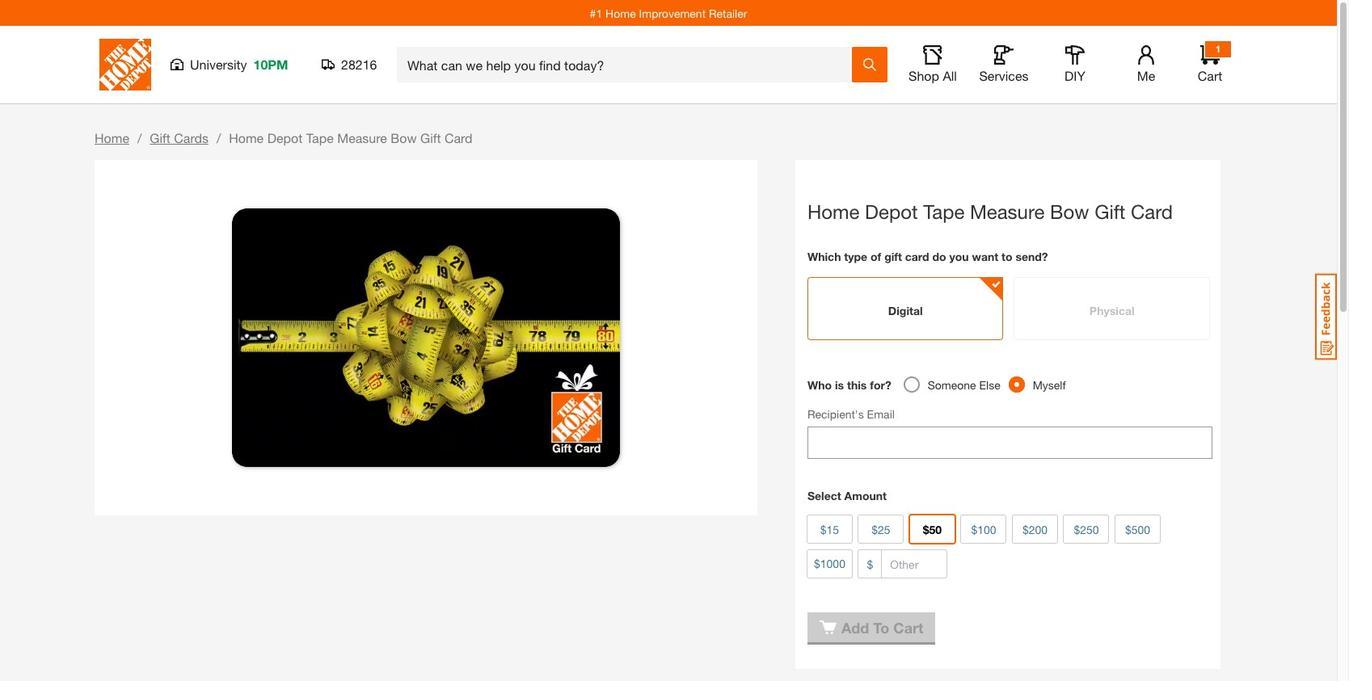 Task type: describe. For each thing, give the bounding box(es) containing it.
0 horizontal spatial gift
[[150, 130, 170, 145]]

cart 1
[[1198, 43, 1222, 83]]

myself
[[1033, 378, 1066, 392]]

all
[[943, 68, 957, 83]]

$500 button
[[1115, 516, 1160, 543]]

you
[[949, 250, 969, 263]]

services button
[[978, 45, 1030, 84]]

home right #1
[[605, 6, 636, 20]]

$100 button
[[961, 516, 1006, 543]]

type
[[844, 250, 867, 263]]

shop all button
[[907, 45, 959, 84]]

this
[[847, 378, 867, 392]]

$25
[[872, 523, 890, 536]]

of
[[871, 250, 881, 263]]

10pm
[[253, 57, 288, 72]]

add to cart icon image
[[820, 620, 837, 635]]

else
[[979, 378, 1000, 392]]

gift
[[884, 250, 902, 263]]

$50 button
[[910, 516, 955, 543]]

for?
[[870, 378, 891, 392]]

home left 'gift cards' link
[[95, 130, 129, 145]]

1 horizontal spatial bow
[[1050, 200, 1089, 223]]

is
[[835, 378, 844, 392]]

to
[[1001, 250, 1012, 263]]

digital link
[[807, 277, 1003, 340]]

home up which
[[807, 200, 860, 223]]

$ button
[[859, 550, 947, 578]]

$15
[[820, 523, 839, 536]]

Other number field
[[890, 558, 943, 571]]

0 horizontal spatial tape
[[306, 130, 334, 145]]

shop all
[[909, 68, 957, 83]]

cart inside button
[[893, 619, 923, 637]]

1
[[1215, 43, 1221, 55]]

which type of gift card do you want to send?
[[807, 250, 1048, 263]]

university
[[190, 57, 247, 72]]

0 vertical spatial depot
[[267, 130, 302, 145]]

What can we help you find today? search field
[[407, 48, 851, 82]]

$1000
[[814, 557, 845, 571]]

add to cart
[[841, 619, 923, 637]]

$1000 button
[[807, 550, 852, 578]]



Task type: vqa. For each thing, say whether or not it's contained in the screenshot.
BOW to the bottom
yes



Task type: locate. For each thing, give the bounding box(es) containing it.
improvement
[[639, 6, 706, 20]]

diy button
[[1049, 45, 1101, 84]]

$15 button
[[807, 516, 852, 543]]

tape down 28216 button
[[306, 130, 334, 145]]

want
[[972, 250, 998, 263]]

2 horizontal spatial gift
[[1095, 200, 1125, 223]]

#1 home improvement retailer
[[590, 6, 747, 20]]

1 horizontal spatial /
[[217, 130, 221, 145]]

$200 button
[[1013, 516, 1057, 543]]

university 10pm
[[190, 57, 288, 72]]

1 horizontal spatial card
[[1131, 200, 1173, 223]]

0 vertical spatial tape
[[306, 130, 334, 145]]

select amount
[[807, 489, 887, 503]]

who
[[807, 378, 832, 392]]

0 horizontal spatial bow
[[391, 130, 417, 145]]

0 vertical spatial measure
[[337, 130, 387, 145]]

card
[[905, 250, 929, 263]]

depot
[[267, 130, 302, 145], [865, 200, 918, 223]]

28216
[[341, 57, 377, 72]]

$50
[[923, 523, 942, 536]]

cart right to
[[893, 619, 923, 637]]

1 vertical spatial depot
[[865, 200, 918, 223]]

2 / from the left
[[217, 130, 221, 145]]

home link
[[95, 130, 129, 145]]

1 horizontal spatial gift
[[420, 130, 441, 145]]

cart
[[1198, 68, 1222, 83], [893, 619, 923, 637]]

measure down 28216
[[337, 130, 387, 145]]

feedback link image
[[1315, 273, 1337, 360]]

someone
[[928, 378, 976, 392]]

cards
[[174, 130, 208, 145]]

me
[[1137, 68, 1155, 83]]

gift
[[150, 130, 170, 145], [420, 130, 441, 145], [1095, 200, 1125, 223]]

$25 button
[[859, 516, 903, 543]]

send?
[[1016, 250, 1048, 263]]

the home depot logo image
[[99, 39, 151, 91]]

#1
[[590, 6, 602, 20]]

retailer
[[709, 6, 747, 20]]

28216 button
[[322, 57, 377, 73]]

physical link
[[1014, 277, 1210, 340]]

$500
[[1125, 523, 1150, 536]]

to
[[873, 619, 889, 637]]

me button
[[1120, 45, 1172, 84]]

do
[[932, 250, 946, 263]]

measure up to
[[970, 200, 1045, 223]]

$250 button
[[1064, 516, 1109, 543]]

0 vertical spatial bow
[[391, 130, 417, 145]]

diy
[[1065, 68, 1085, 83]]

add
[[841, 619, 869, 637]]

measure
[[337, 130, 387, 145], [970, 200, 1045, 223]]

which
[[807, 250, 841, 263]]

0 horizontal spatial /
[[137, 130, 142, 145]]

1 horizontal spatial depot
[[865, 200, 918, 223]]

/
[[137, 130, 142, 145], [217, 130, 221, 145]]

1 horizontal spatial cart
[[1198, 68, 1222, 83]]

default image digital image
[[232, 209, 620, 467]]

bow
[[391, 130, 417, 145], [1050, 200, 1089, 223]]

select
[[807, 489, 841, 503]]

1 vertical spatial bow
[[1050, 200, 1089, 223]]

depot up gift
[[865, 200, 918, 223]]

add to cart button
[[807, 613, 935, 643]]

1 vertical spatial measure
[[970, 200, 1045, 223]]

who is this for?
[[807, 378, 891, 392]]

1 vertical spatial cart
[[893, 619, 923, 637]]

cart down 1
[[1198, 68, 1222, 83]]

0 horizontal spatial measure
[[337, 130, 387, 145]]

digital
[[888, 304, 923, 318]]

1 / from the left
[[137, 130, 142, 145]]

amount
[[844, 489, 887, 503]]

1 vertical spatial tape
[[923, 200, 964, 223]]

/ right home link
[[137, 130, 142, 145]]

1 horizontal spatial measure
[[970, 200, 1045, 223]]

Recipient's Email email field
[[807, 427, 1212, 459]]

home right 'cards'
[[229, 130, 264, 145]]

home depot tape measure bow gift card
[[807, 200, 1173, 223]]

someone else
[[928, 378, 1000, 392]]

tape
[[306, 130, 334, 145], [923, 200, 964, 223]]

0 vertical spatial cart
[[1198, 68, 1222, 83]]

$250
[[1074, 523, 1099, 536]]

1 vertical spatial card
[[1131, 200, 1173, 223]]

recipient's email
[[807, 407, 895, 421]]

recipient's
[[807, 407, 864, 421]]

depot down 10pm
[[267, 130, 302, 145]]

physical
[[1089, 304, 1134, 318]]

tape up do
[[923, 200, 964, 223]]

email
[[867, 407, 895, 421]]

shop
[[909, 68, 939, 83]]

$
[[867, 558, 873, 571]]

$200
[[1022, 523, 1048, 536]]

home
[[605, 6, 636, 20], [95, 130, 129, 145], [229, 130, 264, 145], [807, 200, 860, 223]]

0 horizontal spatial cart
[[893, 619, 923, 637]]

card
[[444, 130, 473, 145], [1131, 200, 1173, 223]]

home / gift cards / home depot tape measure bow gift card
[[95, 130, 473, 145]]

gift cards link
[[150, 130, 208, 145]]

$100
[[971, 523, 996, 536]]

0 horizontal spatial card
[[444, 130, 473, 145]]

services
[[979, 68, 1029, 83]]

0 horizontal spatial depot
[[267, 130, 302, 145]]

0 vertical spatial card
[[444, 130, 473, 145]]

/ right 'cards'
[[217, 130, 221, 145]]

1 horizontal spatial tape
[[923, 200, 964, 223]]



